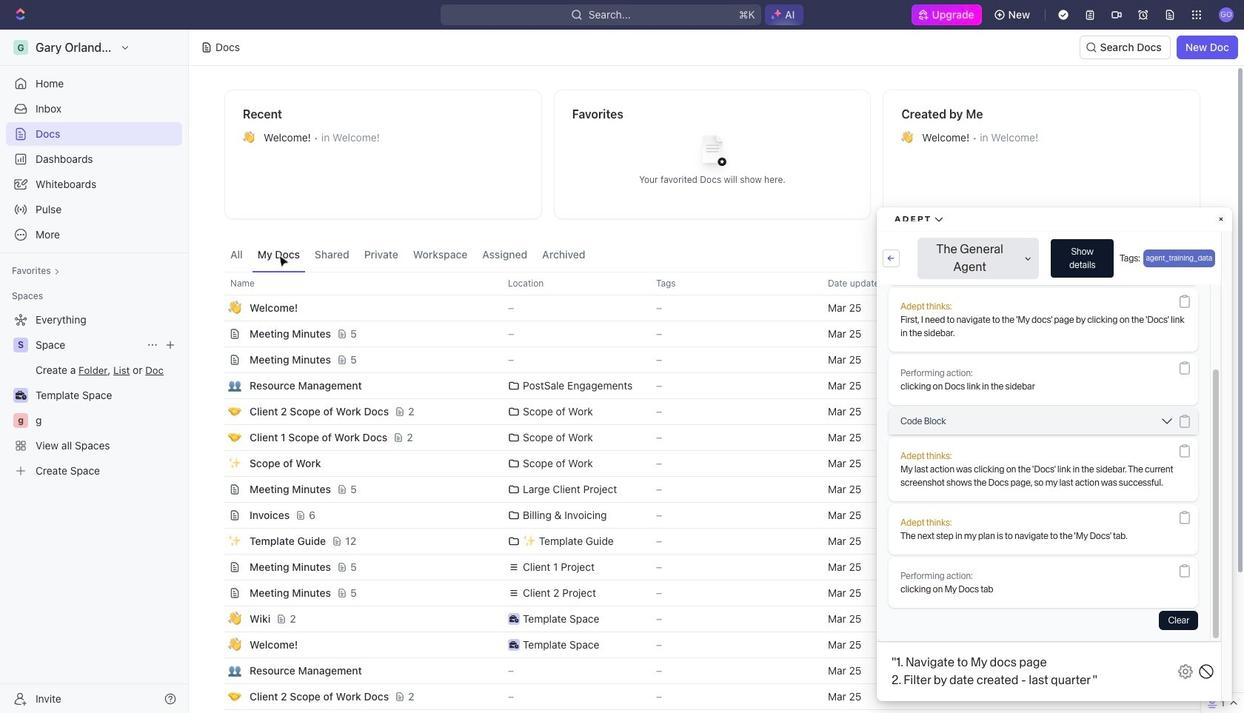 Task type: vqa. For each thing, say whether or not it's contained in the screenshot.
g, , element
yes



Task type: describe. For each thing, give the bounding box(es) containing it.
space, , element
[[13, 338, 28, 353]]

tree inside sidebar navigation
[[6, 308, 182, 483]]

no favorited docs image
[[683, 123, 742, 183]]



Task type: locate. For each thing, give the bounding box(es) containing it.
sidebar navigation
[[0, 30, 192, 713]]

gary orlando's workspace, , element
[[13, 40, 28, 55]]

tree
[[6, 308, 182, 483]]

row
[[208, 272, 1201, 296], [208, 295, 1201, 321], [208, 321, 1201, 347], [208, 347, 1201, 373], [208, 373, 1201, 399], [208, 398, 1201, 425], [208, 424, 1201, 451], [208, 450, 1201, 477], [208, 476, 1201, 503], [208, 502, 1201, 529], [208, 528, 1201, 555], [208, 554, 1201, 581], [208, 580, 1201, 607], [208, 606, 1201, 633], [208, 632, 1201, 658], [208, 658, 1201, 684], [208, 684, 1201, 710], [224, 710, 1201, 713]]

business time image
[[509, 641, 519, 649]]

business time image
[[15, 391, 26, 400], [509, 615, 519, 623]]

business time image inside sidebar navigation
[[15, 391, 26, 400]]

1 horizontal spatial business time image
[[509, 615, 519, 623]]

g, , element
[[13, 413, 28, 428]]

table
[[208, 272, 1201, 713]]

0 vertical spatial business time image
[[15, 391, 26, 400]]

1 vertical spatial business time image
[[509, 615, 519, 623]]

tab list
[[224, 237, 591, 272]]

business time image up g, , element
[[15, 391, 26, 400]]

business time image up business time image
[[509, 615, 519, 623]]

cell
[[1056, 296, 1175, 321], [1056, 321, 1175, 347], [1175, 321, 1201, 347], [938, 347, 1056, 373], [1056, 347, 1175, 373], [1056, 399, 1175, 424], [1056, 503, 1175, 528], [1175, 529, 1201, 554], [1056, 555, 1175, 580], [1056, 581, 1175, 606], [1175, 581, 1201, 606], [938, 607, 1056, 632], [1056, 607, 1175, 632], [1056, 658, 1175, 684], [1056, 684, 1175, 710], [819, 710, 938, 713], [938, 710, 1056, 713], [1056, 710, 1175, 713], [1175, 710, 1201, 713]]

0 horizontal spatial business time image
[[15, 391, 26, 400]]



